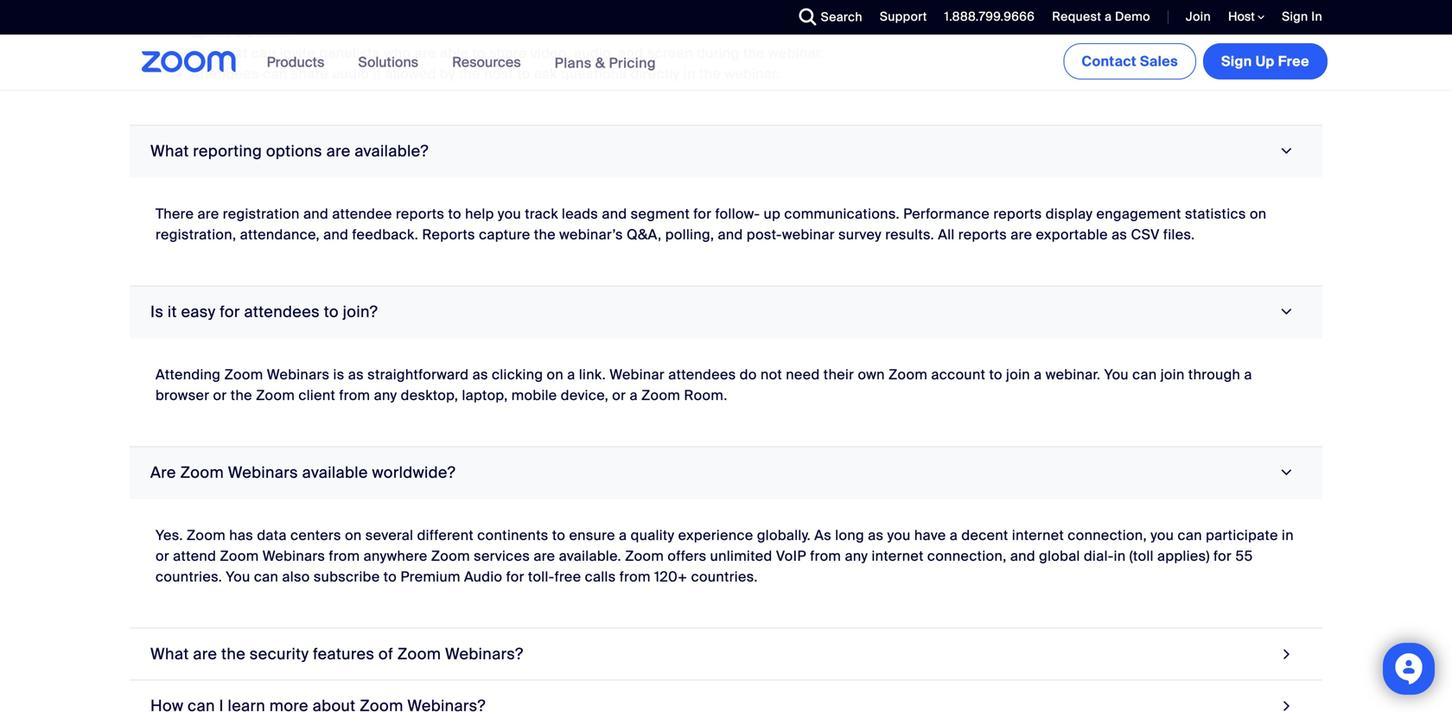 Task type: locate. For each thing, give the bounding box(es) containing it.
the
[[608, 3, 630, 21], [861, 3, 883, 21], [1032, 3, 1054, 21], [211, 23, 232, 41], [743, 44, 765, 62], [459, 65, 481, 83], [699, 65, 721, 83], [534, 226, 556, 244], [231, 386, 252, 404], [221, 644, 246, 664]]

1 vertical spatial any
[[845, 547, 868, 565]]

attending
[[156, 366, 221, 384]]

are up registration,
[[198, 205, 219, 223]]

attendees inside is it easy for attendees to join? dropdown button
[[244, 302, 320, 322]]

1 horizontal spatial or
[[213, 386, 227, 404]]

monitor
[[553, 3, 605, 21]]

help left run
[[466, 3, 495, 21]]

any down long
[[845, 547, 868, 565]]

has inside the host can add a co-host as backup to help run and monitor the webinar session. the co-host has the same permissions as the host except scheduling and setting up the webinar. the host can invite panelists who are able to share video, audio, and screen during the webinar. attendees can share audio if allowed by the host to ask questions directly in the webinar.
[[833, 3, 858, 21]]

and up directly
[[618, 44, 643, 62]]

1 horizontal spatial sign
[[1282, 9, 1308, 25]]

countries. down unlimited
[[691, 568, 758, 586]]

for right easy
[[220, 302, 240, 322]]

in right participate
[[1282, 526, 1294, 544]]

the right by
[[459, 65, 481, 83]]

a right the through
[[1244, 366, 1252, 384]]

help inside there are registration and attendee reports to help you track leads and segment for follow- up communications. performance reports display engagement statistics on registration, attendance, and feedback. reports capture the webinar's q&a, polling, and post-webinar survey results. all reports are exportable as csv files.
[[465, 205, 494, 223]]

add
[[280, 3, 305, 21]]

you up (toll
[[1151, 526, 1174, 544]]

2 vertical spatial webinars
[[263, 547, 325, 565]]

zoom down "data"
[[220, 547, 259, 565]]

0 horizontal spatial share
[[291, 65, 329, 83]]

reports
[[396, 205, 445, 223], [993, 205, 1042, 223], [958, 226, 1007, 244]]

webinars?
[[445, 644, 523, 664]]

1 help from the top
[[466, 3, 495, 21]]

0 vertical spatial in
[[684, 65, 696, 83]]

0 vertical spatial webinar
[[634, 3, 686, 21]]

zoom down quality
[[625, 547, 664, 565]]

0 horizontal spatial or
[[156, 547, 169, 565]]

up
[[1256, 52, 1275, 70]]

1 horizontal spatial co-
[[778, 3, 800, 21]]

calls
[[585, 568, 616, 586]]

join link left host
[[1173, 0, 1215, 35]]

can up applies)
[[1178, 526, 1202, 544]]

zoom down webinar
[[641, 386, 680, 404]]

0 vertical spatial on
[[1250, 205, 1267, 223]]

as right long
[[868, 526, 884, 544]]

is it easy for attendees to join? button
[[130, 286, 1323, 338]]

for left '55'
[[1214, 547, 1232, 565]]

on left the several
[[345, 526, 362, 544]]

on inside there are registration and attendee reports to help you track leads and segment for follow- up communications. performance reports display engagement statistics on registration, attendance, and feedback. reports capture the webinar's q&a, polling, and post-webinar survey results. all reports are exportable as csv files.
[[1250, 205, 1267, 223]]

1 what from the top
[[150, 141, 189, 161]]

a inside the host can add a co-host as backup to help run and monitor the webinar session. the co-host has the same permissions as the host except scheduling and setting up the webinar. the host can invite panelists who are able to share video, audio, and screen during the webinar. attendees can share audio if allowed by the host to ask questions directly in the webinar.
[[309, 3, 317, 21]]

data
[[257, 526, 287, 544]]

1 vertical spatial attendees
[[668, 366, 736, 384]]

csv
[[1131, 226, 1160, 244]]

0 horizontal spatial up
[[190, 23, 207, 41]]

0 vertical spatial what
[[150, 141, 189, 161]]

attendee
[[332, 205, 392, 223]]

during
[[697, 44, 740, 62]]

0 horizontal spatial sign
[[1221, 52, 1252, 70]]

webinar up the screen
[[634, 3, 686, 21]]

1 horizontal spatial share
[[489, 44, 527, 62]]

internet up 'global'
[[1012, 526, 1064, 544]]

and up webinar's at the left top of the page
[[602, 205, 627, 223]]

search
[[821, 9, 863, 25]]

free
[[1278, 52, 1310, 70]]

0 vertical spatial any
[[374, 386, 397, 404]]

webinars inside attending zoom webinars is as straightforward as clicking on a link. webinar attendees do not need their own zoom account to join a webinar. you can join through a browser or the zoom client from any desktop, laptop, mobile device, or a zoom room.
[[267, 366, 330, 384]]

demo
[[1115, 9, 1150, 25]]

allowed
[[385, 65, 436, 83]]

webinar.
[[236, 23, 291, 41], [769, 44, 824, 62], [725, 65, 780, 83], [1046, 366, 1101, 384]]

1 horizontal spatial join
[[1161, 366, 1185, 384]]

webinars inside yes. zoom has data centers on several different continents to ensure a quality experience globally. as long as you have a decent internet connection, you can participate in or attend zoom webinars from anywhere zoom services are available. zoom offers unlimited voip from any internet connection, and global dial-in (toll applies) for 55 countries. you can also subscribe to premium audio for toll-free calls from 120+ countries.
[[263, 547, 325, 565]]

0 vertical spatial internet
[[1012, 526, 1064, 544]]

has
[[833, 3, 858, 21], [229, 526, 253, 544]]

available?
[[355, 141, 429, 161]]

can left add
[[252, 3, 276, 21]]

1 co- from the left
[[321, 3, 344, 21]]

are right options
[[326, 141, 351, 161]]

also
[[282, 568, 310, 586]]

0 horizontal spatial join
[[1006, 366, 1030, 384]]

connection, down decent
[[927, 547, 1007, 565]]

1 vertical spatial what
[[150, 644, 189, 664]]

has left "data"
[[229, 526, 253, 544]]

any
[[374, 386, 397, 404], [845, 547, 868, 565]]

0 vertical spatial share
[[489, 44, 527, 62]]

host
[[1228, 9, 1258, 25]]

for
[[693, 205, 712, 223], [220, 302, 240, 322], [1214, 547, 1232, 565], [506, 568, 524, 586]]

0 horizontal spatial attendees
[[244, 302, 320, 322]]

connection,
[[1068, 526, 1147, 544], [927, 547, 1007, 565]]

webinar. inside attending zoom webinars is as straightforward as clicking on a link. webinar attendees do not need their own zoom account to join a webinar. you can join through a browser or the zoom client from any desktop, laptop, mobile device, or a zoom room.
[[1046, 366, 1101, 384]]

in left (toll
[[1114, 547, 1126, 565]]

device,
[[561, 386, 609, 404]]

1 vertical spatial you
[[226, 568, 250, 586]]

webinars inside dropdown button
[[228, 463, 298, 483]]

solutions button
[[358, 35, 426, 90]]

have
[[914, 526, 946, 544]]

contact sales link
[[1064, 43, 1196, 80]]

the left security
[[221, 644, 246, 664]]

can left the through
[[1132, 366, 1157, 384]]

capture
[[479, 226, 530, 244]]

0 vertical spatial up
[[190, 23, 207, 41]]

the down 'track' at the left top of the page
[[534, 226, 556, 244]]

to left ask
[[517, 65, 530, 83]]

for up the polling,
[[693, 205, 712, 223]]

sign left up
[[1221, 52, 1252, 70]]

experience
[[678, 526, 753, 544]]

sign inside button
[[1221, 52, 1252, 70]]

any down straightforward
[[374, 386, 397, 404]]

0 vertical spatial help
[[466, 3, 495, 21]]

1 horizontal spatial countries.
[[691, 568, 758, 586]]

connection, up dial-
[[1068, 526, 1147, 544]]

webinar inside the host can add a co-host as backup to help run and monitor the webinar session. the co-host has the same permissions as the host except scheduling and setting up the webinar. the host can invite panelists who are able to share video, audio, and screen during the webinar. attendees can share audio if allowed by the host to ask questions directly in the webinar.
[[634, 3, 686, 21]]

right image inside is it easy for attendees to join? dropdown button
[[1275, 304, 1299, 320]]

yes. zoom has data centers on several different continents to ensure a quality experience globally. as long as you have a decent internet connection, you can participate in or attend zoom webinars from anywhere zoom services are available. zoom offers unlimited voip from any internet connection, and global dial-in (toll applies) for 55 countries. you can also subscribe to premium audio for toll-free calls from 120+ countries.
[[156, 526, 1294, 586]]

meetings navigation
[[1060, 35, 1331, 83]]

from inside attending zoom webinars is as straightforward as clicking on a link. webinar attendees do not need their own zoom account to join a webinar. you can join through a browser or the zoom client from any desktop, laptop, mobile device, or a zoom room.
[[339, 386, 370, 404]]

attendance,
[[240, 226, 320, 244]]

who
[[384, 44, 411, 62]]

audio
[[464, 568, 503, 586]]

a left quality
[[619, 526, 627, 544]]

subscribe
[[314, 568, 380, 586]]

0 vertical spatial has
[[833, 3, 858, 21]]

0 horizontal spatial on
[[345, 526, 362, 544]]

right image inside "are zoom webinars available worldwide?" dropdown button
[[1275, 465, 1299, 481]]

0 horizontal spatial webinar
[[634, 3, 686, 21]]

2 horizontal spatial you
[[1151, 526, 1174, 544]]

are left exportable
[[1011, 226, 1032, 244]]

or down yes.
[[156, 547, 169, 565]]

1 vertical spatial internet
[[872, 547, 924, 565]]

as inside there are registration and attendee reports to help you track leads and segment for follow- up communications. performance reports display engagement statistics on registration, attendance, and feedback. reports capture the webinar's q&a, polling, and post-webinar survey results. all reports are exportable as csv files.
[[1112, 226, 1127, 244]]

help inside the host can add a co-host as backup to help run and monitor the webinar session. the co-host has the same permissions as the host except scheduling and setting up the webinar. the host can invite panelists who are able to share video, audio, and screen during the webinar. attendees can share audio if allowed by the host to ask questions directly in the webinar.
[[466, 3, 495, 21]]

webinars up client
[[267, 366, 330, 384]]

as
[[377, 3, 392, 21], [1013, 3, 1029, 21], [1112, 226, 1127, 244], [348, 366, 364, 384], [472, 366, 488, 384], [868, 526, 884, 544]]

countries. down attend
[[156, 568, 222, 586]]

right image
[[1275, 143, 1299, 159]]

the host can add a co-host as backup to help run and monitor the webinar session. the co-host has the same permissions as the host except scheduling and setting up the webinar. the host can invite panelists who are able to share video, audio, and screen during the webinar. attendees can share audio if allowed by the host to ask questions directly in the webinar.
[[190, 3, 1293, 83]]

0 vertical spatial connection,
[[1068, 526, 1147, 544]]

0 horizontal spatial you
[[226, 568, 250, 586]]

co- left search
[[778, 3, 800, 21]]

zoom right own
[[889, 366, 928, 384]]

options
[[266, 141, 322, 161]]

as left csv
[[1112, 226, 1127, 244]]

right image
[[1275, 304, 1299, 320], [1275, 465, 1299, 481], [1279, 643, 1295, 666], [1279, 694, 1295, 712]]

to inside there are registration and attendee reports to help you track leads and segment for follow- up communications. performance reports display engagement statistics on registration, attendance, and feedback. reports capture the webinar's q&a, polling, and post-webinar survey results. all reports are exportable as csv files.
[[448, 205, 461, 223]]

zoom down different
[[431, 547, 470, 565]]

webinar
[[634, 3, 686, 21], [782, 226, 835, 244]]

attendees
[[190, 65, 259, 83]]

0 vertical spatial webinars
[[267, 366, 330, 384]]

1 vertical spatial share
[[291, 65, 329, 83]]

sign up free
[[1221, 52, 1310, 70]]

1 horizontal spatial attendees
[[668, 366, 736, 384]]

security
[[250, 644, 309, 664]]

join left the through
[[1161, 366, 1185, 384]]

host button
[[1228, 9, 1265, 25]]

a right add
[[309, 3, 317, 21]]

to left the join? on the left top of page
[[324, 302, 339, 322]]

1 vertical spatial help
[[465, 205, 494, 223]]

share down invite
[[291, 65, 329, 83]]

the inside there are registration and attendee reports to help you track leads and segment for follow- up communications. performance reports display engagement statistics on registration, attendance, and feedback. reports capture the webinar's q&a, polling, and post-webinar survey results. all reports are exportable as csv files.
[[534, 226, 556, 244]]

1 horizontal spatial any
[[845, 547, 868, 565]]

the
[[190, 3, 215, 21], [749, 3, 774, 21], [190, 44, 215, 62]]

globally.
[[757, 526, 811, 544]]

or inside yes. zoom has data centers on several different continents to ensure a quality experience globally. as long as you have a decent internet connection, you can participate in or attend zoom webinars from anywhere zoom services are available. zoom offers unlimited voip from any internet connection, and global dial-in (toll applies) for 55 countries. you can also subscribe to premium audio for toll-free calls from 120+ countries.
[[156, 547, 169, 565]]

a
[[309, 3, 317, 21], [1105, 9, 1112, 25], [567, 366, 575, 384], [1034, 366, 1042, 384], [1244, 366, 1252, 384], [630, 386, 638, 404], [619, 526, 627, 544], [950, 526, 958, 544]]

1.888.799.9666 button
[[932, 0, 1039, 35], [944, 9, 1035, 25]]

countries.
[[156, 568, 222, 586], [691, 568, 758, 586]]

you left 'have'
[[887, 526, 911, 544]]

internet down 'have'
[[872, 547, 924, 565]]

banner containing contact sales
[[121, 35, 1331, 91]]

you inside there are registration and attendee reports to help you track leads and segment for follow- up communications. performance reports display engagement statistics on registration, attendance, and feedback. reports capture the webinar's q&a, polling, and post-webinar survey results. all reports are exportable as csv files.
[[498, 205, 521, 223]]

the down during
[[699, 65, 721, 83]]

1 vertical spatial connection,
[[927, 547, 1007, 565]]

1 horizontal spatial has
[[833, 3, 858, 21]]

any inside yes. zoom has data centers on several different continents to ensure a quality experience globally. as long as you have a decent internet connection, you can participate in or attend zoom webinars from anywhere zoom services are available. zoom offers unlimited voip from any internet connection, and global dial-in (toll applies) for 55 countries. you can also subscribe to premium audio for toll-free calls from 120+ countries.
[[845, 547, 868, 565]]

sign in link
[[1269, 0, 1331, 35], [1282, 9, 1323, 25]]

available.
[[559, 547, 621, 565]]

search button
[[786, 0, 867, 35]]

a right 'have'
[[950, 526, 958, 544]]

0 horizontal spatial you
[[498, 205, 521, 223]]

0 horizontal spatial any
[[374, 386, 397, 404]]

on up mobile
[[547, 366, 564, 384]]

to right the account
[[989, 366, 1003, 384]]

on right statistics
[[1250, 205, 1267, 223]]

2 horizontal spatial on
[[1250, 205, 1267, 223]]

2 what from the top
[[150, 644, 189, 664]]

as right permissions
[[1013, 3, 1029, 21]]

right image inside "what are the security features of zoom webinars?" dropdown button
[[1279, 643, 1295, 666]]

in
[[1311, 9, 1323, 25]]

and down the attendee
[[323, 226, 349, 244]]

join link up meetings navigation
[[1186, 9, 1211, 25]]

are left security
[[193, 644, 217, 664]]

and
[[524, 3, 549, 21], [1217, 3, 1243, 21], [618, 44, 643, 62], [303, 205, 329, 223], [602, 205, 627, 223], [323, 226, 349, 244], [718, 226, 743, 244], [1010, 547, 1035, 565]]

right image for is it easy for attendees to join?
[[1275, 304, 1299, 320]]

same
[[887, 3, 923, 21]]

on
[[1250, 205, 1267, 223], [547, 366, 564, 384], [345, 526, 362, 544]]

1 vertical spatial has
[[229, 526, 253, 544]]

the right browser
[[231, 386, 252, 404]]

can
[[252, 3, 276, 21], [252, 44, 276, 62], [263, 65, 287, 83], [1132, 366, 1157, 384], [1178, 526, 1202, 544], [254, 568, 279, 586]]

1 horizontal spatial on
[[547, 366, 564, 384]]

long
[[835, 526, 864, 544]]

0 vertical spatial attendees
[[244, 302, 320, 322]]

backup
[[396, 3, 445, 21]]

zoom right attending
[[224, 366, 263, 384]]

attending zoom webinars is as straightforward as clicking on a link. webinar attendees do not need their own zoom account to join a webinar. you can join through a browser or the zoom client from any desktop, laptop, mobile device, or a zoom room.
[[156, 366, 1252, 404]]

and left 'global'
[[1010, 547, 1035, 565]]

2 vertical spatial on
[[345, 526, 362, 544]]

support link
[[867, 0, 932, 35], [880, 9, 927, 25]]

is
[[333, 366, 344, 384]]

are inside the host can add a co-host as backup to help run and monitor the webinar session. the co-host has the same permissions as the host except scheduling and setting up the webinar. the host can invite panelists who are able to share video, audio, and screen during the webinar. attendees can share audio if allowed by the host to ask questions directly in the webinar.
[[415, 44, 436, 62]]

by
[[440, 65, 455, 83]]

1 horizontal spatial you
[[1104, 366, 1129, 384]]

0 horizontal spatial in
[[684, 65, 696, 83]]

0 horizontal spatial co-
[[321, 3, 344, 21]]

join right the account
[[1006, 366, 1030, 384]]

1 horizontal spatial up
[[764, 205, 781, 223]]

0 horizontal spatial has
[[229, 526, 253, 544]]

2 horizontal spatial in
[[1282, 526, 1294, 544]]

on inside attending zoom webinars is as straightforward as clicking on a link. webinar attendees do not need their own zoom account to join a webinar. you can join through a browser or the zoom client from any desktop, laptop, mobile device, or a zoom room.
[[547, 366, 564, 384]]

0 horizontal spatial countries.
[[156, 568, 222, 586]]

for inside dropdown button
[[220, 302, 240, 322]]

2 vertical spatial in
[[1114, 547, 1126, 565]]

and up attendance,
[[303, 205, 329, 223]]

banner
[[121, 35, 1331, 91]]

1 vertical spatial up
[[764, 205, 781, 223]]

available
[[302, 463, 368, 483]]

different
[[417, 526, 474, 544]]

free
[[555, 568, 581, 586]]

2 help from the top
[[465, 205, 494, 223]]

what for what reporting options are available?
[[150, 141, 189, 161]]

1 vertical spatial on
[[547, 366, 564, 384]]

webinar
[[610, 366, 665, 384]]

co- right add
[[321, 3, 344, 21]]

1 horizontal spatial webinar
[[782, 226, 835, 244]]

webinars up also
[[263, 547, 325, 565]]

1 vertical spatial webinar
[[782, 226, 835, 244]]

attendees down attendance,
[[244, 302, 320, 322]]

you
[[1104, 366, 1129, 384], [226, 568, 250, 586]]

to up the reports
[[448, 205, 461, 223]]

in down the screen
[[684, 65, 696, 83]]

as right is
[[348, 366, 364, 384]]

sign left in
[[1282, 9, 1308, 25]]

session.
[[690, 3, 746, 21]]

has left support
[[833, 3, 858, 21]]

ensure
[[569, 526, 615, 544]]

0 horizontal spatial connection,
[[927, 547, 1007, 565]]

are zoom webinars available worldwide?
[[150, 463, 456, 483]]

you up capture
[[498, 205, 521, 223]]

products button
[[267, 35, 332, 90]]

join link
[[1173, 0, 1215, 35], [1186, 9, 1211, 25]]

join
[[1006, 366, 1030, 384], [1161, 366, 1185, 384]]

0 vertical spatial sign
[[1282, 9, 1308, 25]]

0 vertical spatial you
[[1104, 366, 1129, 384]]

share
[[489, 44, 527, 62], [291, 65, 329, 83]]

1 horizontal spatial you
[[887, 526, 911, 544]]

what
[[150, 141, 189, 161], [150, 644, 189, 664]]

1 vertical spatial webinars
[[228, 463, 298, 483]]

a left demo
[[1105, 9, 1112, 25]]

1 vertical spatial sign
[[1221, 52, 1252, 70]]

are up toll-
[[534, 547, 555, 565]]



Task type: describe. For each thing, give the bounding box(es) containing it.
the left except
[[1032, 3, 1054, 21]]

support
[[880, 9, 927, 25]]

directly
[[631, 65, 680, 83]]

and down follow-
[[718, 226, 743, 244]]

zoom logo image
[[142, 51, 237, 73]]

straightforward
[[367, 366, 469, 384]]

1 horizontal spatial internet
[[1012, 526, 1064, 544]]

to inside attending zoom webinars is as straightforward as clicking on a link. webinar attendees do not need their own zoom account to join a webinar. you can join through a browser or the zoom client from any desktop, laptop, mobile device, or a zoom room.
[[989, 366, 1003, 384]]

products
[[267, 53, 324, 71]]

services
[[474, 547, 530, 565]]

the inside attending zoom webinars is as straightforward as clicking on a link. webinar attendees do not need their own zoom account to join a webinar. you can join through a browser or the zoom client from any desktop, laptop, mobile device, or a zoom room.
[[231, 386, 252, 404]]

1 horizontal spatial in
[[1114, 547, 1126, 565]]

solutions
[[358, 53, 418, 71]]

2 countries. from the left
[[691, 568, 758, 586]]

can down invite
[[263, 65, 287, 83]]

setting
[[1246, 3, 1293, 21]]

&
[[595, 54, 605, 72]]

sign up free button
[[1203, 43, 1328, 80]]

55
[[1235, 547, 1253, 565]]

as inside yes. zoom has data centers on several different continents to ensure a quality experience globally. as long as you have a decent internet connection, you can participate in or attend zoom webinars from anywhere zoom services are available. zoom offers unlimited voip from any internet connection, and global dial-in (toll applies) for 55 countries. you can also subscribe to premium audio for toll-free calls from 120+ countries.
[[868, 526, 884, 544]]

exportable
[[1036, 226, 1108, 244]]

is it easy for attendees to join?
[[150, 302, 378, 322]]

2 horizontal spatial or
[[612, 386, 626, 404]]

segment
[[631, 205, 690, 223]]

webinars for is
[[267, 366, 330, 384]]

webinars for available
[[228, 463, 298, 483]]

on inside yes. zoom has data centers on several different continents to ensure a quality experience globally. as long as you have a decent internet connection, you can participate in or attend zoom webinars from anywhere zoom services are available. zoom offers unlimited voip from any internet connection, and global dial-in (toll applies) for 55 countries. you can also subscribe to premium audio for toll-free calls from 120+ countries.
[[345, 526, 362, 544]]

the up zoom logo
[[190, 3, 215, 21]]

plans & pricing
[[555, 54, 656, 72]]

the right during
[[743, 44, 765, 62]]

the up attendees
[[211, 23, 232, 41]]

display
[[1046, 205, 1093, 223]]

2 join from the left
[[1161, 366, 1185, 384]]

what are the security features of zoom webinars?
[[150, 644, 523, 664]]

premium
[[401, 568, 461, 586]]

for down services
[[506, 568, 524, 586]]

from right calls
[[620, 568, 651, 586]]

attend
[[173, 547, 216, 565]]

is
[[150, 302, 164, 322]]

to left ensure
[[552, 526, 566, 544]]

quality
[[631, 526, 675, 544]]

attendees inside attending zoom webinars is as straightforward as clicking on a link. webinar attendees do not need their own zoom account to join a webinar. you can join through a browser or the zoom client from any desktop, laptop, mobile device, or a zoom room.
[[668, 366, 736, 384]]

can left also
[[254, 568, 279, 586]]

sales
[[1140, 52, 1178, 70]]

continents
[[477, 526, 549, 544]]

contact sales
[[1082, 52, 1178, 70]]

reports
[[422, 226, 475, 244]]

right image for are zoom webinars available worldwide?
[[1275, 465, 1299, 481]]

sign for sign up free
[[1221, 52, 1252, 70]]

there
[[156, 205, 194, 223]]

clicking
[[492, 366, 543, 384]]

has inside yes. zoom has data centers on several different continents to ensure a quality experience globally. as long as you have a decent internet connection, you can participate in or attend zoom webinars from anywhere zoom services are available. zoom offers unlimited voip from any internet connection, and global dial-in (toll applies) for 55 countries. you can also subscribe to premium audio for toll-free calls from 120+ countries.
[[229, 526, 253, 544]]

survey
[[838, 226, 882, 244]]

webinar inside there are registration and attendee reports to help you track leads and segment for follow- up communications. performance reports display engagement statistics on registration, attendance, and feedback. reports capture the webinar's q&a, polling, and post-webinar survey results. all reports are exportable as csv files.
[[782, 226, 835, 244]]

a left link.
[[567, 366, 575, 384]]

reporting
[[193, 141, 262, 161]]

zoom right are
[[180, 463, 224, 483]]

1 countries. from the left
[[156, 568, 222, 586]]

to inside dropdown button
[[324, 302, 339, 322]]

can inside attending zoom webinars is as straightforward as clicking on a link. webinar attendees do not need their own zoom account to join a webinar. you can join through a browser or the zoom client from any desktop, laptop, mobile device, or a zoom room.
[[1132, 366, 1157, 384]]

anywhere
[[364, 547, 428, 565]]

are
[[150, 463, 176, 483]]

and right join
[[1217, 3, 1243, 21]]

are zoom webinars available worldwide? button
[[130, 447, 1323, 499]]

as left backup
[[377, 3, 392, 21]]

reports up the reports
[[396, 205, 445, 223]]

it
[[168, 302, 177, 322]]

communications.
[[784, 205, 900, 223]]

from up 'subscribe'
[[329, 547, 360, 565]]

reports left display
[[993, 205, 1042, 223]]

files.
[[1163, 226, 1195, 244]]

a right the account
[[1034, 366, 1042, 384]]

results.
[[885, 226, 934, 244]]

(toll
[[1130, 547, 1154, 565]]

except
[[1091, 3, 1136, 21]]

there are registration and attendee reports to help you track leads and segment for follow- up communications. performance reports display engagement statistics on registration, attendance, and feedback. reports capture the webinar's q&a, polling, and post-webinar survey results. all reports are exportable as csv files.
[[156, 205, 1267, 244]]

performance
[[903, 205, 990, 223]]

of
[[379, 644, 393, 664]]

and inside yes. zoom has data centers on several different continents to ensure a quality experience globally. as long as you have a decent internet connection, you can participate in or attend zoom webinars from anywhere zoom services are available. zoom offers unlimited voip from any internet connection, and global dial-in (toll applies) for 55 countries. you can also subscribe to premium audio for toll-free calls from 120+ countries.
[[1010, 547, 1035, 565]]

zoom left client
[[256, 386, 295, 404]]

up inside the host can add a co-host as backup to help run and monitor the webinar session. the co-host has the same permissions as the host except scheduling and setting up the webinar. the host can invite panelists who are able to share video, audio, and screen during the webinar. attendees can share audio if allowed by the host to ask questions directly in the webinar.
[[190, 23, 207, 41]]

a down webinar
[[630, 386, 638, 404]]

through
[[1188, 366, 1241, 384]]

client
[[299, 386, 335, 404]]

several
[[365, 526, 413, 544]]

what for what are the security features of zoom webinars?
[[150, 644, 189, 664]]

if
[[373, 65, 381, 83]]

and right run
[[524, 3, 549, 21]]

to right backup
[[449, 3, 462, 21]]

1 join from the left
[[1006, 366, 1030, 384]]

to down the anywhere
[[384, 568, 397, 586]]

contact
[[1082, 52, 1137, 70]]

yes.
[[156, 526, 183, 544]]

the up attendees
[[190, 44, 215, 62]]

0 horizontal spatial internet
[[872, 547, 924, 565]]

run
[[498, 3, 520, 21]]

the right session.
[[749, 3, 774, 21]]

can left invite
[[252, 44, 276, 62]]

as
[[814, 526, 832, 544]]

the right monitor
[[608, 3, 630, 21]]

mobile
[[511, 386, 557, 404]]

up inside there are registration and attendee reports to help you track leads and segment for follow- up communications. performance reports display engagement statistics on registration, attendance, and feedback. reports capture the webinar's q&a, polling, and post-webinar survey results. all reports are exportable as csv files.
[[764, 205, 781, 223]]

global
[[1039, 547, 1080, 565]]

1 vertical spatial in
[[1282, 526, 1294, 544]]

participate
[[1206, 526, 1278, 544]]

the inside dropdown button
[[221, 644, 246, 664]]

request a demo
[[1052, 9, 1150, 25]]

for inside there are registration and attendee reports to help you track leads and segment for follow- up communications. performance reports display engagement statistics on registration, attendance, and feedback. reports capture the webinar's q&a, polling, and post-webinar survey results. all reports are exportable as csv files.
[[693, 205, 712, 223]]

need
[[786, 366, 820, 384]]

screen
[[647, 44, 693, 62]]

toll-
[[528, 568, 555, 586]]

to right able
[[472, 44, 486, 62]]

you inside yes. zoom has data centers on several different continents to ensure a quality experience globally. as long as you have a decent internet connection, you can participate in or attend zoom webinars from anywhere zoom services are available. zoom offers unlimited voip from any internet connection, and global dial-in (toll applies) for 55 countries. you can also subscribe to premium audio for toll-free calls from 120+ countries.
[[226, 568, 250, 586]]

zoom right of
[[397, 644, 441, 664]]

any inside attending zoom webinars is as straightforward as clicking on a link. webinar attendees do not need their own zoom account to join a webinar. you can join through a browser or the zoom client from any desktop, laptop, mobile device, or a zoom room.
[[374, 386, 397, 404]]

dial-
[[1084, 547, 1114, 565]]

1.888.799.9666
[[944, 9, 1035, 25]]

as up laptop,
[[472, 366, 488, 384]]

not
[[761, 366, 782, 384]]

zoom up attend
[[187, 526, 226, 544]]

engagement
[[1096, 205, 1181, 223]]

voip
[[776, 547, 806, 565]]

reports right all
[[958, 226, 1007, 244]]

panelists
[[319, 44, 380, 62]]

you inside attending zoom webinars is as straightforward as clicking on a link. webinar attendees do not need their own zoom account to join a webinar. you can join through a browser or the zoom client from any desktop, laptop, mobile device, or a zoom room.
[[1104, 366, 1129, 384]]

decent
[[962, 526, 1008, 544]]

request
[[1052, 9, 1102, 25]]

join?
[[343, 302, 378, 322]]

2 co- from the left
[[778, 3, 800, 21]]

are inside yes. zoom has data centers on several different continents to ensure a quality experience globally. as long as you have a decent internet connection, you can participate in or attend zoom webinars from anywhere zoom services are available. zoom offers unlimited voip from any internet connection, and global dial-in (toll applies) for 55 countries. you can also subscribe to premium audio for toll-free calls from 120+ countries.
[[534, 547, 555, 565]]

ask
[[534, 65, 557, 83]]

room.
[[684, 386, 728, 404]]

the left same
[[861, 3, 883, 21]]

in inside the host can add a co-host as backup to help run and monitor the webinar session. the co-host has the same permissions as the host except scheduling and setting up the webinar. the host can invite panelists who are able to share video, audio, and screen during the webinar. attendees can share audio if allowed by the host to ask questions directly in the webinar.
[[684, 65, 696, 83]]

right image for what are the security features of zoom webinars?
[[1279, 643, 1295, 666]]

registration,
[[156, 226, 236, 244]]

registration
[[223, 205, 300, 223]]

from down as
[[810, 547, 841, 565]]

sign for sign in
[[1282, 9, 1308, 25]]

questions
[[561, 65, 627, 83]]

120+
[[654, 568, 688, 586]]

webinar's
[[559, 226, 623, 244]]

audio
[[332, 65, 369, 83]]

what reporting options are available?
[[150, 141, 429, 161]]

their
[[824, 366, 854, 384]]

all
[[938, 226, 955, 244]]

product information navigation
[[254, 35, 669, 91]]

q&a,
[[627, 226, 662, 244]]

1 horizontal spatial connection,
[[1068, 526, 1147, 544]]



Task type: vqa. For each thing, say whether or not it's contained in the screenshot.
right Extras
no



